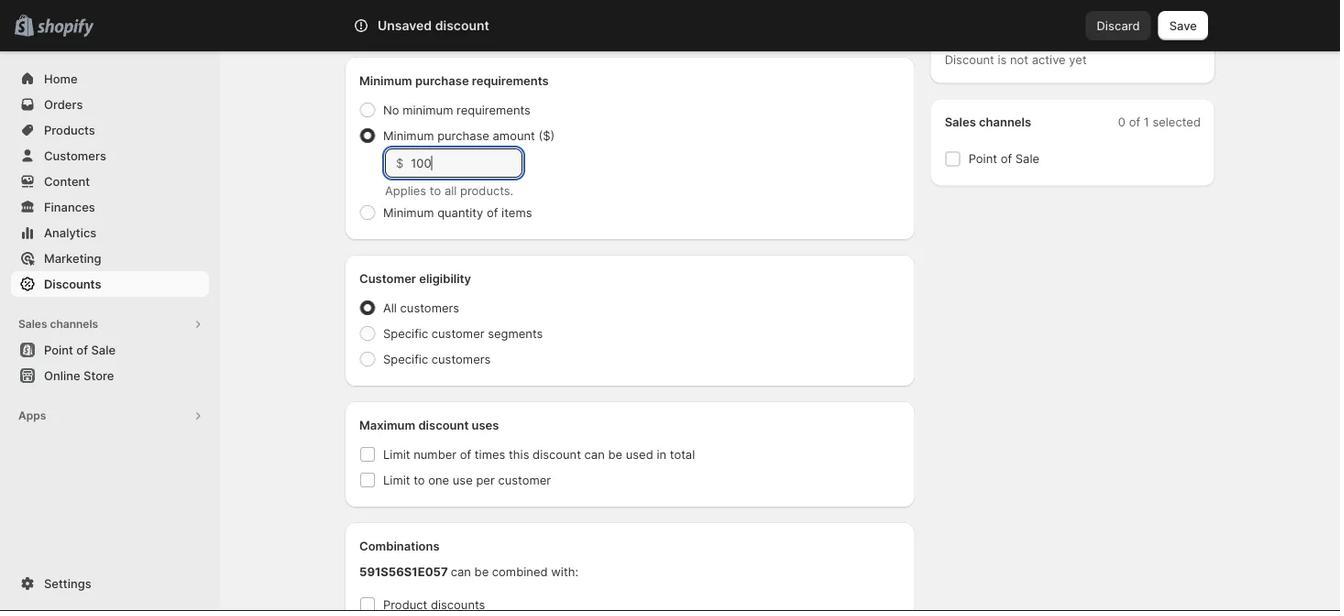 Task type: vqa. For each thing, say whether or not it's contained in the screenshot.
"1 day left in your trial" ELEMENT
no



Task type: locate. For each thing, give the bounding box(es) containing it.
1 vertical spatial limit
[[383, 473, 410, 487]]

amount right certain
[[594, 7, 637, 22]]

0 vertical spatial sales channels
[[945, 115, 1032, 129]]

2 specific from the top
[[383, 352, 428, 366]]

0 vertical spatial to
[[430, 183, 441, 198]]

1 vertical spatial to
[[414, 473, 425, 487]]

requirements up minimum purchase amount ($)
[[457, 103, 531, 117]]

requirements up no minimum requirements
[[472, 73, 549, 88]]

to left "all"
[[430, 183, 441, 198]]

2 vertical spatial minimum
[[383, 205, 434, 220]]

0 vertical spatial be
[[608, 447, 623, 462]]

in
[[657, 447, 667, 462]]

1 vertical spatial specific
[[383, 352, 428, 366]]

customer eligibility
[[359, 271, 471, 286]]

0 horizontal spatial customer
[[432, 326, 485, 341]]

requirements for minimum purchase requirements
[[472, 73, 549, 88]]

limit left one
[[383, 473, 410, 487]]

sales channels inside button
[[18, 318, 98, 331]]

discounts
[[44, 277, 101, 291]]

channels down 'discounts'
[[50, 318, 98, 331]]

0 horizontal spatial point of sale
[[44, 343, 116, 357]]

1 horizontal spatial customer
[[498, 473, 551, 487]]

channels down is
[[979, 115, 1032, 129]]

purchase
[[415, 73, 469, 88], [438, 128, 490, 143]]

1 horizontal spatial sale
[[1016, 152, 1040, 166]]

minimum
[[359, 73, 412, 88], [383, 128, 434, 143], [383, 205, 434, 220]]

limit to one use per customer
[[383, 473, 551, 487]]

0 horizontal spatial sale
[[91, 343, 116, 357]]

discount
[[435, 18, 489, 33], [419, 418, 469, 432], [533, 447, 581, 462]]

591s56s1e057 can be combined with:
[[359, 565, 579, 579]]

products.
[[460, 183, 514, 198]]

customers down 'specific customer segments' at the left bottom of the page
[[432, 352, 491, 366]]

1 specific from the top
[[383, 326, 428, 341]]

be left used
[[608, 447, 623, 462]]

1 horizontal spatial point
[[969, 152, 998, 166]]

1 vertical spatial amount
[[493, 128, 535, 143]]

point inside button
[[44, 343, 73, 357]]

1 horizontal spatial point of sale
[[969, 152, 1040, 166]]

1 vertical spatial customers
[[432, 352, 491, 366]]

0 vertical spatial customers
[[400, 301, 460, 315]]

shopify image
[[37, 19, 94, 37]]

discount
[[945, 53, 995, 67]]

limit down maximum
[[383, 447, 410, 462]]

0 vertical spatial sale
[[1016, 152, 1040, 166]]

be
[[608, 447, 623, 462], [475, 565, 489, 579]]

amount
[[594, 7, 637, 22], [493, 128, 535, 143]]

minimum down applies
[[383, 205, 434, 220]]

0 vertical spatial minimum
[[359, 73, 412, 88]]

no minimum requirements
[[383, 103, 531, 117]]

point
[[969, 152, 998, 166], [44, 343, 73, 357]]

products
[[44, 123, 95, 137]]

orders
[[44, 97, 83, 111]]

1 vertical spatial minimum
[[383, 128, 434, 143]]

discount for unsaved
[[435, 18, 489, 33]]

customer
[[432, 326, 485, 341], [498, 473, 551, 487]]

sales down 'discounts'
[[18, 318, 47, 331]]

minimum up the no
[[359, 73, 412, 88]]

quantity
[[438, 205, 484, 220]]

unsaved
[[378, 18, 432, 33]]

to
[[430, 183, 441, 198], [414, 473, 425, 487]]

customer up specific customers
[[432, 326, 485, 341]]

active
[[1032, 53, 1066, 67]]

1 vertical spatial point of sale
[[44, 343, 116, 357]]

requirements for no minimum requirements
[[457, 103, 531, 117]]

0 vertical spatial purchase
[[415, 73, 469, 88]]

specific customer segments
[[383, 326, 543, 341]]

to left one
[[414, 473, 425, 487]]

minimum up $
[[383, 128, 434, 143]]

1 horizontal spatial to
[[430, 183, 441, 198]]

sales
[[945, 115, 976, 129], [18, 318, 47, 331]]

customer down 'this'
[[498, 473, 551, 487]]

0 vertical spatial sales
[[945, 115, 976, 129]]

point of sale
[[969, 152, 1040, 166], [44, 343, 116, 357]]

orders link
[[11, 92, 209, 117]]

0 horizontal spatial be
[[475, 565, 489, 579]]

save button
[[1159, 11, 1209, 40]]

purchase down no minimum requirements
[[438, 128, 490, 143]]

1 vertical spatial point
[[44, 343, 73, 357]]

1 vertical spatial sale
[[91, 343, 116, 357]]

1 horizontal spatial channels
[[979, 115, 1032, 129]]

per
[[476, 473, 495, 487]]

sales down "discount"
[[945, 115, 976, 129]]

a
[[542, 7, 548, 22]]

requirements
[[472, 73, 549, 88], [457, 103, 531, 117]]

1 horizontal spatial sales channels
[[945, 115, 1032, 129]]

to for applies
[[430, 183, 441, 198]]

0 vertical spatial limit
[[383, 447, 410, 462]]

0 horizontal spatial to
[[414, 473, 425, 487]]

0 vertical spatial point of sale
[[969, 152, 1040, 166]]

discount is not active yet
[[945, 53, 1087, 67]]

combinations
[[359, 539, 440, 553]]

limit
[[383, 447, 410, 462], [383, 473, 410, 487]]

can
[[585, 447, 605, 462], [451, 565, 471, 579]]

0 horizontal spatial point
[[44, 343, 73, 357]]

0 horizontal spatial channels
[[50, 318, 98, 331]]

total
[[670, 447, 695, 462]]

apps
[[18, 409, 46, 423]]

0 horizontal spatial sales channels
[[18, 318, 98, 331]]

shipping
[[431, 7, 478, 22]]

2 vertical spatial discount
[[533, 447, 581, 462]]

1 horizontal spatial be
[[608, 447, 623, 462]]

1 vertical spatial sales channels
[[18, 318, 98, 331]]

minimum
[[403, 103, 453, 117]]

minimum quantity of items
[[383, 205, 532, 220]]

1 vertical spatial purchase
[[438, 128, 490, 143]]

eligibility
[[419, 271, 471, 286]]

can left used
[[585, 447, 605, 462]]

channels
[[979, 115, 1032, 129], [50, 318, 98, 331]]

0 vertical spatial can
[[585, 447, 605, 462]]

all
[[383, 301, 397, 315]]

0 vertical spatial requirements
[[472, 73, 549, 88]]

specific for specific customer segments
[[383, 326, 428, 341]]

1 limit from the top
[[383, 447, 410, 462]]

of
[[1129, 115, 1141, 129], [1001, 152, 1012, 166], [487, 205, 498, 220], [76, 343, 88, 357], [460, 447, 472, 462]]

1 vertical spatial be
[[475, 565, 489, 579]]

can right 591s56s1e057
[[451, 565, 471, 579]]

sales channels down 'discounts'
[[18, 318, 98, 331]]

0 vertical spatial channels
[[979, 115, 1032, 129]]

finances link
[[11, 194, 209, 220]]

customers down customer eligibility
[[400, 301, 460, 315]]

over
[[514, 7, 538, 22]]

sales channels down is
[[945, 115, 1032, 129]]

sales channels
[[945, 115, 1032, 129], [18, 318, 98, 331]]

purchase up minimum
[[415, 73, 469, 88]]

1 vertical spatial discount
[[419, 418, 469, 432]]

1 vertical spatial channels
[[50, 318, 98, 331]]

0 horizontal spatial can
[[451, 565, 471, 579]]

1 vertical spatial requirements
[[457, 103, 531, 117]]

search button
[[404, 11, 936, 40]]

0 vertical spatial point
[[969, 152, 998, 166]]

amount left ($)
[[493, 128, 535, 143]]

home link
[[11, 66, 209, 92]]

2 limit from the top
[[383, 473, 410, 487]]

1 horizontal spatial amount
[[594, 7, 637, 22]]

0 vertical spatial discount
[[435, 18, 489, 33]]

0 vertical spatial customer
[[432, 326, 485, 341]]

maximum discount uses
[[359, 418, 499, 432]]

specific for specific customers
[[383, 352, 428, 366]]

$
[[396, 156, 404, 170]]

0 vertical spatial specific
[[383, 326, 428, 341]]

0 horizontal spatial sales
[[18, 318, 47, 331]]

0
[[1119, 115, 1126, 129]]

selected
[[1153, 115, 1201, 129]]

1 vertical spatial sales
[[18, 318, 47, 331]]

be left combined at bottom left
[[475, 565, 489, 579]]

customers for specific customers
[[432, 352, 491, 366]]

combined
[[492, 565, 548, 579]]



Task type: describe. For each thing, give the bounding box(es) containing it.
store
[[83, 369, 114, 383]]

one
[[428, 473, 449, 487]]

items
[[502, 205, 532, 220]]

online store button
[[0, 363, 220, 389]]

purchase for requirements
[[415, 73, 469, 88]]

analytics link
[[11, 220, 209, 246]]

finances
[[44, 200, 95, 214]]

unsaved discount
[[378, 18, 489, 33]]

purchase for amount
[[438, 128, 490, 143]]

uses
[[472, 418, 499, 432]]

0 of 1 selected
[[1119, 115, 1201, 129]]

limit for limit to one use per customer
[[383, 473, 410, 487]]

yet
[[1069, 53, 1087, 67]]

591s56s1e057
[[359, 565, 448, 579]]

discard button
[[1086, 11, 1151, 40]]

customers for all customers
[[400, 301, 460, 315]]

point of sale button
[[0, 337, 220, 363]]

discard
[[1097, 18, 1140, 33]]

applies
[[385, 183, 427, 198]]

sales inside button
[[18, 318, 47, 331]]

save
[[1170, 18, 1198, 33]]

number
[[414, 447, 457, 462]]

minimum for minimum purchase requirements
[[359, 73, 412, 88]]

applies to all products.
[[385, 183, 514, 198]]

with:
[[551, 565, 579, 579]]

discount for maximum
[[419, 418, 469, 432]]

1
[[1144, 115, 1150, 129]]

sale inside button
[[91, 343, 116, 357]]

all customers
[[383, 301, 460, 315]]

content link
[[11, 169, 209, 194]]

maximum
[[359, 418, 416, 432]]

segments
[[488, 326, 543, 341]]

1 horizontal spatial can
[[585, 447, 605, 462]]

limit number of times this discount can be used in total
[[383, 447, 695, 462]]

minimum for minimum purchase amount ($)
[[383, 128, 434, 143]]

sales channels button
[[11, 312, 209, 337]]

home
[[44, 72, 78, 86]]

marketing link
[[11, 246, 209, 271]]

channels inside "sales channels" button
[[50, 318, 98, 331]]

no
[[383, 103, 399, 117]]

$ text field
[[411, 149, 523, 178]]

customer
[[359, 271, 416, 286]]

point of sale inside point of sale button
[[44, 343, 116, 357]]

($)
[[539, 128, 555, 143]]

rates
[[482, 7, 510, 22]]

0 horizontal spatial amount
[[493, 128, 535, 143]]

1 vertical spatial can
[[451, 565, 471, 579]]

discounts link
[[11, 271, 209, 297]]

not
[[1010, 53, 1029, 67]]

exclude
[[383, 7, 427, 22]]

specific customers
[[383, 352, 491, 366]]

exclude shipping rates over a certain amount
[[383, 7, 637, 22]]

1 vertical spatial customer
[[498, 473, 551, 487]]

1 horizontal spatial sales
[[945, 115, 976, 129]]

0 vertical spatial amount
[[594, 7, 637, 22]]

minimum purchase amount ($)
[[383, 128, 555, 143]]

content
[[44, 174, 90, 188]]

settings link
[[11, 571, 209, 597]]

minimum purchase requirements
[[359, 73, 549, 88]]

customers link
[[11, 143, 209, 169]]

marketing
[[44, 251, 101, 265]]

certain
[[552, 7, 591, 22]]

use
[[453, 473, 473, 487]]

limit for limit number of times this discount can be used in total
[[383, 447, 410, 462]]

products link
[[11, 117, 209, 143]]

online store link
[[11, 363, 209, 389]]

of inside button
[[76, 343, 88, 357]]

analytics
[[44, 226, 97, 240]]

customers
[[44, 149, 106, 163]]

online store
[[44, 369, 114, 383]]

times
[[475, 447, 506, 462]]

search
[[434, 18, 473, 33]]

online
[[44, 369, 80, 383]]

settings
[[44, 577, 91, 591]]

all
[[445, 183, 457, 198]]

used
[[626, 447, 654, 462]]

point of sale link
[[11, 337, 209, 363]]

is
[[998, 53, 1007, 67]]

apps button
[[11, 403, 209, 429]]

this
[[509, 447, 529, 462]]

minimum for minimum quantity of items
[[383, 205, 434, 220]]

to for limit
[[414, 473, 425, 487]]



